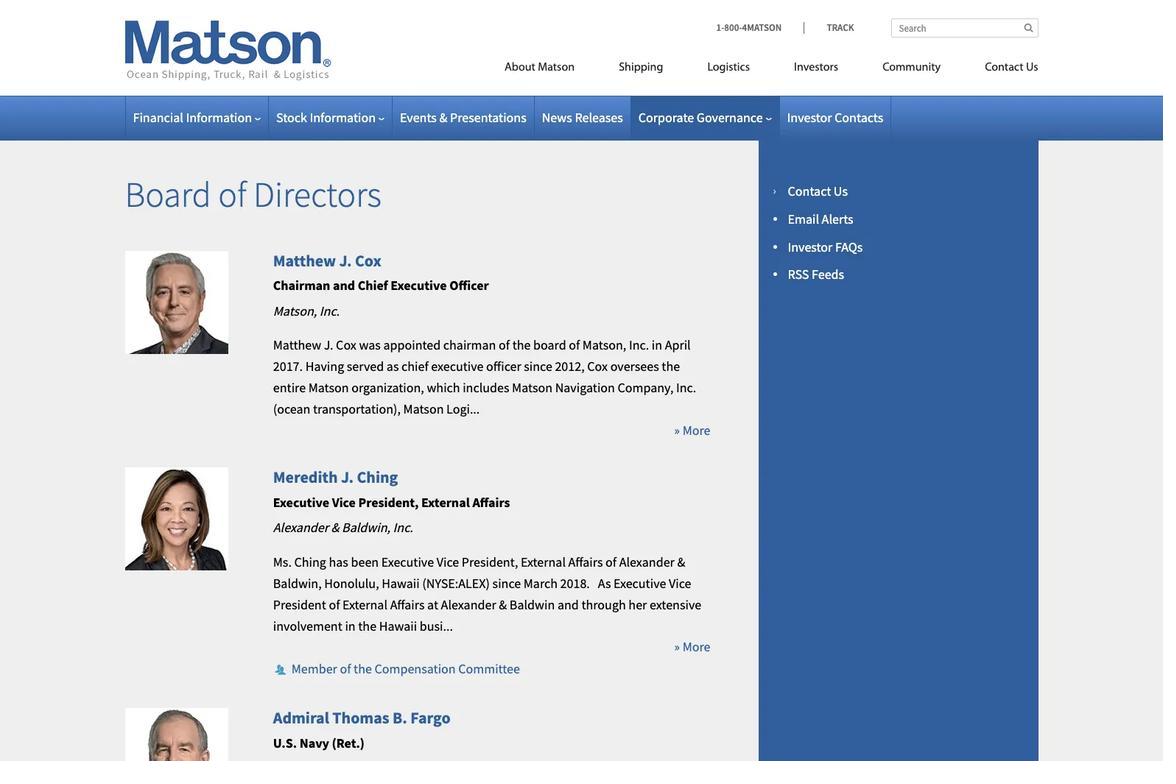 Task type: describe. For each thing, give the bounding box(es) containing it.
meredith
[[273, 467, 338, 488]]

president, inside meredith             j.             ching executive vice president, external affairs
[[358, 494, 419, 511]]

investor faqs link
[[788, 238, 863, 255]]

0 horizontal spatial external
[[343, 596, 387, 613]]

0 vertical spatial alexander
[[273, 520, 328, 537]]

investor contacts
[[787, 109, 883, 126]]

more for ms. ching has been executive vice president, external affairs of alexander & baldwin, honolulu, hawaii (nyse:alex) since march 2018.   as executive vice president of external affairs at alexander & baldwin and through her extensive involvement in the hawaii busi... » more member of the compensation committee
[[683, 639, 710, 656]]

executive up her
[[614, 575, 666, 592]]

investor faqs
[[788, 238, 863, 255]]

j. for matthew            j.            cox chairman and chief executive officer
[[339, 250, 352, 271]]

fargo
[[410, 708, 451, 729]]

ching inside ms. ching has been executive vice president, external affairs of alexander & baldwin, honolulu, hawaii (nyse:alex) since march 2018.   as executive vice president of external affairs at alexander & baldwin and through her extensive involvement in the hawaii busi... » more member of the compensation committee
[[294, 554, 326, 571]]

officer
[[449, 277, 489, 294]]

ching inside meredith             j.             ching executive vice president, external affairs
[[357, 467, 398, 488]]

matthew for matthew            j.            cox chairman and chief executive officer
[[273, 250, 336, 271]]

2 vertical spatial vice
[[669, 575, 691, 592]]

rss feeds
[[788, 266, 844, 283]]

about matson link
[[483, 55, 597, 85]]

& up extensive
[[677, 554, 685, 571]]

of up as on the right bottom of page
[[606, 554, 617, 571]]

cox for matthew j. cox was appointed chairman of the board of matson, inc. in april 2017. having served as chief executive officer since 2012, cox oversees the entire matson organization, which includes matson navigation company, inc. (ocean transportation), matson logi... » more
[[336, 337, 356, 354]]

faqs
[[835, 238, 863, 255]]

mattcox 140px image
[[125, 251, 228, 354]]

extensive
[[650, 596, 701, 613]]

& up has
[[331, 520, 339, 537]]

cox for matthew            j.            cox chairman and chief executive officer
[[355, 250, 381, 271]]

shipping
[[619, 62, 663, 74]]

financial
[[133, 109, 183, 126]]

honolulu,
[[324, 575, 379, 592]]

through
[[582, 596, 626, 613]]

as
[[598, 575, 611, 592]]

matthew            j.            cox chairman and chief executive officer
[[273, 250, 489, 294]]

logistics link
[[685, 55, 772, 85]]

which
[[427, 379, 460, 396]]

since inside ms. ching has been executive vice president, external affairs of alexander & baldwin, honolulu, hawaii (nyse:alex) since march 2018.   as executive vice president of external affairs at alexander & baldwin and through her extensive involvement in the hawaii busi... » more member of the compensation committee
[[493, 575, 521, 592]]

navy
[[300, 735, 329, 752]]

corporate governance link
[[639, 109, 772, 126]]

entire
[[273, 379, 306, 396]]

involvement
[[273, 618, 342, 635]]

ms.
[[273, 554, 292, 571]]

stock information link
[[276, 109, 385, 126]]

& left 'baldwin'
[[499, 596, 507, 613]]

and inside ms. ching has been executive vice president, external affairs of alexander & baldwin, honolulu, hawaii (nyse:alex) since march 2018.   as executive vice president of external affairs at alexander & baldwin and through her extensive involvement in the hawaii busi... » more member of the compensation committee
[[558, 596, 579, 613]]

search image
[[1024, 23, 1033, 32]]

1-800-4matson
[[716, 21, 782, 34]]

news releases
[[542, 109, 623, 126]]

chief
[[358, 277, 388, 294]]

u.s.
[[273, 735, 297, 752]]

financial information link
[[133, 109, 261, 126]]

matthew j. cox was appointed chairman of the board of matson, inc. in april 2017. having served as chief executive officer since 2012, cox oversees the entire matson organization, which includes matson navigation company, inc. (ocean transportation), matson logi... » more
[[273, 337, 710, 439]]

baldwin
[[510, 596, 555, 613]]

1 vertical spatial external
[[521, 554, 566, 571]]

navigation
[[555, 379, 615, 396]]

about
[[505, 62, 535, 74]]

in inside matthew j. cox was appointed chairman of the board of matson, inc. in april 2017. having served as chief executive officer since 2012, cox oversees the entire matson organization, which includes matson navigation company, inc. (ocean transportation), matson logi... » more
[[652, 337, 662, 354]]

rss feeds link
[[788, 266, 844, 283]]

march
[[524, 575, 558, 592]]

stock information
[[276, 109, 376, 126]]

logi...
[[446, 401, 480, 418]]

meredithching 140px image
[[125, 468, 228, 571]]

2 horizontal spatial alexander
[[619, 554, 675, 571]]

has
[[329, 554, 348, 571]]

corporate
[[639, 109, 694, 126]]

as
[[387, 358, 399, 375]]

investor for investor faqs
[[788, 238, 833, 255]]

matson image
[[125, 21, 331, 81]]

member
[[292, 660, 337, 677]]

of up 2012,
[[569, 337, 580, 354]]

» more link for meredith             j.             ching
[[674, 639, 710, 656]]

baldwin, inside ms. ching has been executive vice president, external affairs of alexander & baldwin, honolulu, hawaii (nyse:alex) since march 2018.   as executive vice president of external affairs at alexander & baldwin and through her extensive involvement in the hawaii busi... » more member of the compensation committee
[[273, 575, 322, 592]]

alexander & baldwin, inc.
[[273, 520, 413, 537]]

board
[[533, 337, 566, 354]]

in inside ms. ching has been executive vice president, external affairs of alexander & baldwin, honolulu, hawaii (nyse:alex) since march 2018.   as executive vice president of external affairs at alexander & baldwin and through her extensive involvement in the hawaii busi... » more member of the compensation committee
[[345, 618, 356, 635]]

1-
[[716, 21, 724, 34]]

company,
[[618, 379, 674, 396]]

us inside top menu 'navigation'
[[1026, 62, 1038, 74]]

community
[[883, 62, 941, 74]]

track
[[827, 21, 854, 34]]

0 vertical spatial hawaii
[[382, 575, 420, 592]]

(ocean
[[273, 401, 310, 418]]

1 vertical spatial us
[[834, 183, 848, 200]]

2017.
[[273, 358, 303, 375]]

compensation
[[375, 660, 456, 677]]

more for matthew j. cox was appointed chairman of the board of matson, inc. in april 2017. having served as chief executive officer since 2012, cox oversees the entire matson organization, which includes matson navigation company, inc. (ocean transportation), matson logi... » more
[[683, 422, 710, 439]]

thomas
[[332, 708, 389, 729]]

since inside matthew j. cox was appointed chairman of the board of matson, inc. in april 2017. having served as chief executive officer since 2012, cox oversees the entire matson organization, which includes matson navigation company, inc. (ocean transportation), matson logi... » more
[[524, 358, 552, 375]]

member of the compensation committee link
[[273, 660, 520, 677]]

1 horizontal spatial alexander
[[441, 596, 496, 613]]

events
[[400, 109, 437, 126]]

j. for matthew j. cox was appointed chairman of the board of matson, inc. in april 2017. having served as chief executive officer since 2012, cox oversees the entire matson organization, which includes matson navigation company, inc. (ocean transportation), matson logi... » more
[[324, 337, 333, 354]]

of right board
[[218, 172, 246, 217]]

matson, inside matthew j. cox was appointed chairman of the board of matson, inc. in april 2017. having served as chief executive officer since 2012, cox oversees the entire matson organization, which includes matson navigation company, inc. (ocean transportation), matson logi... » more
[[583, 337, 626, 354]]

contact us inside top menu 'navigation'
[[985, 62, 1038, 74]]

ms. ching has been executive vice president, external affairs of alexander & baldwin, honolulu, hawaii (nyse:alex) since march 2018.   as executive vice president of external affairs at alexander & baldwin and through her extensive involvement in the hawaii busi... » more member of the compensation committee
[[273, 554, 710, 677]]

matson, inc.
[[273, 302, 340, 319]]

2018.
[[560, 575, 590, 592]]

1 vertical spatial contact us link
[[788, 183, 848, 200]]

meredith             j.             ching executive vice president, external affairs
[[273, 467, 510, 511]]

events & presentations
[[400, 109, 526, 126]]

her
[[629, 596, 647, 613]]

investors link
[[772, 55, 860, 85]]

served
[[347, 358, 384, 375]]

4matson
[[742, 21, 782, 34]]

matson inside about matson link
[[538, 62, 575, 74]]

chairman
[[273, 277, 330, 294]]

0 horizontal spatial matson,
[[273, 302, 317, 319]]

0 horizontal spatial affairs
[[390, 596, 425, 613]]

matson down officer
[[512, 379, 553, 396]]

chairman
[[443, 337, 496, 354]]



Task type: locate. For each thing, give the bounding box(es) containing it.
hawaii left busi...
[[379, 618, 417, 635]]

releases
[[575, 109, 623, 126]]

j. for meredith             j.             ching executive vice president, external affairs
[[341, 467, 354, 488]]

1 vertical spatial vice
[[437, 554, 459, 571]]

1 vertical spatial president,
[[462, 554, 518, 571]]

contact up email
[[788, 183, 831, 200]]

1 » more link from the top
[[674, 422, 710, 439]]

2 » from the top
[[674, 639, 680, 656]]

executive
[[391, 277, 447, 294], [273, 494, 329, 511], [381, 554, 434, 571], [614, 575, 666, 592]]

1 horizontal spatial baldwin,
[[342, 520, 390, 537]]

board
[[125, 172, 211, 217]]

1 vertical spatial contact us
[[788, 183, 848, 200]]

2 information from the left
[[310, 109, 376, 126]]

» inside matthew j. cox was appointed chairman of the board of matson, inc. in april 2017. having served as chief executive officer since 2012, cox oversees the entire matson organization, which includes matson navigation company, inc. (ocean transportation), matson logi... » more
[[674, 422, 680, 439]]

1 horizontal spatial since
[[524, 358, 552, 375]]

since
[[524, 358, 552, 375], [493, 575, 521, 592]]

us down search image
[[1026, 62, 1038, 74]]

vice up extensive
[[669, 575, 691, 592]]

the
[[512, 337, 531, 354], [662, 358, 680, 375], [358, 618, 376, 635], [354, 660, 372, 677]]

contacts
[[835, 109, 883, 126]]

0 vertical spatial investor
[[787, 109, 832, 126]]

j. inside meredith             j.             ching executive vice president, external affairs
[[341, 467, 354, 488]]

0 horizontal spatial and
[[333, 277, 355, 294]]

0 horizontal spatial vice
[[332, 494, 356, 511]]

» for company,
[[674, 422, 680, 439]]

organization,
[[352, 379, 424, 396]]

directors
[[253, 172, 381, 217]]

1 horizontal spatial ching
[[357, 467, 398, 488]]

ching up alexander & baldwin, inc.
[[357, 467, 398, 488]]

1 horizontal spatial information
[[310, 109, 376, 126]]

1 vertical spatial matson,
[[583, 337, 626, 354]]

us up alerts
[[834, 183, 848, 200]]

2 more from the top
[[683, 639, 710, 656]]

0 vertical spatial vice
[[332, 494, 356, 511]]

0 vertical spatial since
[[524, 358, 552, 375]]

admiral thomas            b.            fargo u.s. navy (ret.)
[[273, 708, 451, 752]]

1 vertical spatial and
[[558, 596, 579, 613]]

matson, up oversees
[[583, 337, 626, 354]]

contact us down search image
[[985, 62, 1038, 74]]

1 horizontal spatial us
[[1026, 62, 1038, 74]]

0 vertical spatial more
[[683, 422, 710, 439]]

oversees
[[610, 358, 659, 375]]

1 horizontal spatial contact us link
[[963, 55, 1038, 85]]

contact us link up email alerts link on the right of page
[[788, 183, 848, 200]]

baldwin,
[[342, 520, 390, 537], [273, 575, 322, 592]]

1 vertical spatial investor
[[788, 238, 833, 255]]

0 vertical spatial matson,
[[273, 302, 317, 319]]

cox left was
[[336, 337, 356, 354]]

april
[[665, 337, 691, 354]]

executive right been
[[381, 554, 434, 571]]

matthew inside matthew            j.            cox chairman and chief executive officer
[[273, 250, 336, 271]]

contact
[[985, 62, 1024, 74], [788, 183, 831, 200]]

alexander down (nyse:alex)
[[441, 596, 496, 613]]

1 vertical spatial baldwin,
[[273, 575, 322, 592]]

baldwin, up president in the bottom left of the page
[[273, 575, 322, 592]]

investor down "investors" link
[[787, 109, 832, 126]]

about matson
[[505, 62, 575, 74]]

alexander up her
[[619, 554, 675, 571]]

appointed
[[383, 337, 441, 354]]

executive
[[431, 358, 484, 375]]

1 horizontal spatial in
[[652, 337, 662, 354]]

inc.
[[320, 302, 340, 319], [629, 337, 649, 354], [676, 379, 696, 396], [393, 520, 413, 537]]

and
[[333, 277, 355, 294], [558, 596, 579, 613]]

1 vertical spatial hawaii
[[379, 618, 417, 635]]

contact us up email alerts link on the right of page
[[788, 183, 848, 200]]

0 vertical spatial external
[[421, 494, 470, 511]]

the down honolulu,
[[358, 618, 376, 635]]

1 vertical spatial matthew
[[273, 337, 321, 354]]

matson,
[[273, 302, 317, 319], [583, 337, 626, 354]]

president, up alexander & baldwin, inc.
[[358, 494, 419, 511]]

the up officer
[[512, 337, 531, 354]]

1 vertical spatial in
[[345, 618, 356, 635]]

executive inside meredith             j.             ching executive vice president, external affairs
[[273, 494, 329, 511]]

2012,
[[555, 358, 585, 375]]

0 vertical spatial matthew
[[273, 250, 336, 271]]

matson right about
[[538, 62, 575, 74]]

»
[[674, 422, 680, 439], [674, 639, 680, 656]]

2 » more link from the top
[[674, 639, 710, 656]]

1 matthew from the top
[[273, 250, 336, 271]]

financial information
[[133, 109, 252, 126]]

matthew up 2017.
[[273, 337, 321, 354]]

external
[[421, 494, 470, 511], [521, 554, 566, 571], [343, 596, 387, 613]]

None search field
[[891, 18, 1038, 38]]

0 vertical spatial president,
[[358, 494, 419, 511]]

vice inside meredith             j.             ching executive vice president, external affairs
[[332, 494, 356, 511]]

2 vertical spatial external
[[343, 596, 387, 613]]

the right member
[[354, 660, 372, 677]]

2 vertical spatial alexander
[[441, 596, 496, 613]]

0 vertical spatial in
[[652, 337, 662, 354]]

0 horizontal spatial us
[[834, 183, 848, 200]]

1 vertical spatial affairs
[[568, 554, 603, 571]]

0 vertical spatial affairs
[[472, 494, 510, 511]]

and left chief
[[333, 277, 355, 294]]

alerts
[[822, 211, 853, 227]]

cox up navigation
[[587, 358, 608, 375]]

matthew up chairman
[[273, 250, 336, 271]]

news releases link
[[542, 109, 623, 126]]

(ret.)
[[332, 735, 365, 752]]

1 more from the top
[[683, 422, 710, 439]]

corporate governance
[[639, 109, 763, 126]]

matthew
[[273, 250, 336, 271], [273, 337, 321, 354]]

thomasfargo 140px image
[[125, 709, 228, 762]]

information for stock information
[[310, 109, 376, 126]]

us
[[1026, 62, 1038, 74], [834, 183, 848, 200]]

1 information from the left
[[186, 109, 252, 126]]

(nyse:alex)
[[422, 575, 490, 592]]

affairs inside meredith             j.             ching executive vice president, external affairs
[[472, 494, 510, 511]]

busi...
[[420, 618, 453, 635]]

0 vertical spatial j.
[[339, 250, 352, 271]]

news
[[542, 109, 572, 126]]

president, up (nyse:alex)
[[462, 554, 518, 571]]

0 vertical spatial contact
[[985, 62, 1024, 74]]

& right events
[[439, 109, 447, 126]]

alexander
[[273, 520, 328, 537], [619, 554, 675, 571], [441, 596, 496, 613]]

0 vertical spatial ching
[[357, 467, 398, 488]]

of right member
[[340, 660, 351, 677]]

j. up matson, inc.
[[339, 250, 352, 271]]

1 horizontal spatial contact us
[[985, 62, 1038, 74]]

email alerts
[[788, 211, 853, 227]]

having
[[305, 358, 344, 375]]

1 horizontal spatial and
[[558, 596, 579, 613]]

1 horizontal spatial vice
[[437, 554, 459, 571]]

1 vertical spatial cox
[[336, 337, 356, 354]]

track link
[[804, 21, 854, 34]]

executive inside matthew            j.            cox chairman and chief executive officer
[[391, 277, 447, 294]]

at
[[427, 596, 438, 613]]

0 vertical spatial baldwin,
[[342, 520, 390, 537]]

0 vertical spatial contact us link
[[963, 55, 1038, 85]]

of down honolulu,
[[329, 596, 340, 613]]

was
[[359, 337, 381, 354]]

investor contacts link
[[787, 109, 883, 126]]

shipping link
[[597, 55, 685, 85]]

» more link for matthew            j.            cox
[[674, 422, 710, 439]]

information for financial information
[[186, 109, 252, 126]]

0 vertical spatial contact us
[[985, 62, 1038, 74]]

cox inside matthew            j.            cox chairman and chief executive officer
[[355, 250, 381, 271]]

j. up having
[[324, 337, 333, 354]]

in left the april
[[652, 337, 662, 354]]

j. right meredith
[[341, 467, 354, 488]]

800-
[[724, 21, 742, 34]]

hawaii right honolulu,
[[382, 575, 420, 592]]

vice up (nyse:alex)
[[437, 554, 459, 571]]

contact inside top menu 'navigation'
[[985, 62, 1024, 74]]

since down board
[[524, 358, 552, 375]]

information right 'financial' at top
[[186, 109, 252, 126]]

0 horizontal spatial contact
[[788, 183, 831, 200]]

1 horizontal spatial matson,
[[583, 337, 626, 354]]

presentations
[[450, 109, 526, 126]]

0 horizontal spatial contact us link
[[788, 183, 848, 200]]

matson down which
[[403, 401, 444, 418]]

2 matthew from the top
[[273, 337, 321, 354]]

alexander up ms.
[[273, 520, 328, 537]]

transportation),
[[313, 401, 401, 418]]

information right stock
[[310, 109, 376, 126]]

0 horizontal spatial in
[[345, 618, 356, 635]]

j. inside matthew            j.            cox chairman and chief executive officer
[[339, 250, 352, 271]]

external inside meredith             j.             ching executive vice president, external affairs
[[421, 494, 470, 511]]

since up 'baldwin'
[[493, 575, 521, 592]]

baldwin, up been
[[342, 520, 390, 537]]

and inside matthew            j.            cox chairman and chief executive officer
[[333, 277, 355, 294]]

the down the april
[[662, 358, 680, 375]]

cox up chief
[[355, 250, 381, 271]]

president,
[[358, 494, 419, 511], [462, 554, 518, 571]]

1 vertical spatial » more link
[[674, 639, 710, 656]]

officer
[[486, 358, 521, 375]]

top menu navigation
[[438, 55, 1038, 85]]

more inside matthew j. cox was appointed chairman of the board of matson, inc. in april 2017. having served as chief executive officer since 2012, cox oversees the entire matson organization, which includes matson navigation company, inc. (ocean transportation), matson logi... » more
[[683, 422, 710, 439]]

0 horizontal spatial baldwin,
[[273, 575, 322, 592]]

president, inside ms. ching has been executive vice president, external affairs of alexander & baldwin, honolulu, hawaii (nyse:alex) since march 2018.   as executive vice president of external affairs at alexander & baldwin and through her extensive involvement in the hawaii busi... » more member of the compensation committee
[[462, 554, 518, 571]]

matthew inside matthew j. cox was appointed chairman of the board of matson, inc. in april 2017. having served as chief executive officer since 2012, cox oversees the entire matson organization, which includes matson navigation company, inc. (ocean transportation), matson logi... » more
[[273, 337, 321, 354]]

contact down search 'search box'
[[985, 62, 1024, 74]]

j. inside matthew j. cox was appointed chairman of the board of matson, inc. in april 2017. having served as chief executive officer since 2012, cox oversees the entire matson organization, which includes matson navigation company, inc. (ocean transportation), matson logi... » more
[[324, 337, 333, 354]]

logistics
[[707, 62, 750, 74]]

1 horizontal spatial external
[[421, 494, 470, 511]]

0 vertical spatial cox
[[355, 250, 381, 271]]

events & presentations link
[[400, 109, 526, 126]]

inc. right company, on the right of page
[[676, 379, 696, 396]]

ching right ms.
[[294, 554, 326, 571]]

in
[[652, 337, 662, 354], [345, 618, 356, 635]]

board of directors
[[125, 172, 381, 217]]

0 horizontal spatial contact us
[[788, 183, 848, 200]]

Search search field
[[891, 18, 1038, 38]]

1-800-4matson link
[[716, 21, 804, 34]]

2 horizontal spatial external
[[521, 554, 566, 571]]

0 vertical spatial and
[[333, 277, 355, 294]]

2 vertical spatial cox
[[587, 358, 608, 375]]

0 vertical spatial »
[[674, 422, 680, 439]]

0 vertical spatial » more link
[[674, 422, 710, 439]]

inc. down chairman
[[320, 302, 340, 319]]

matson down having
[[308, 379, 349, 396]]

investor up 'rss feeds' link
[[788, 238, 833, 255]]

2 vertical spatial j.
[[341, 467, 354, 488]]

includes
[[463, 379, 509, 396]]

investor for investor contacts
[[787, 109, 832, 126]]

of up officer
[[499, 337, 510, 354]]

email
[[788, 211, 819, 227]]

investors
[[794, 62, 838, 74]]

2 vertical spatial affairs
[[390, 596, 425, 613]]

inc. up oversees
[[629, 337, 649, 354]]

1 vertical spatial since
[[493, 575, 521, 592]]

0 horizontal spatial information
[[186, 109, 252, 126]]

0 vertical spatial us
[[1026, 62, 1038, 74]]

vice
[[332, 494, 356, 511], [437, 554, 459, 571], [669, 575, 691, 592]]

more inside ms. ching has been executive vice president, external affairs of alexander & baldwin, honolulu, hawaii (nyse:alex) since march 2018.   as executive vice president of external affairs at alexander & baldwin and through her extensive involvement in the hawaii busi... » more member of the compensation committee
[[683, 639, 710, 656]]

1 vertical spatial alexander
[[619, 554, 675, 571]]

contact us link
[[963, 55, 1038, 85], [788, 183, 848, 200]]

matson
[[538, 62, 575, 74], [308, 379, 349, 396], [512, 379, 553, 396], [403, 401, 444, 418]]

1 horizontal spatial president,
[[462, 554, 518, 571]]

» for extensive
[[674, 639, 680, 656]]

matson, down chairman
[[273, 302, 317, 319]]

» inside ms. ching has been executive vice president, external affairs of alexander & baldwin, honolulu, hawaii (nyse:alex) since march 2018.   as executive vice president of external affairs at alexander & baldwin and through her extensive involvement in the hawaii busi... » more member of the compensation committee
[[674, 639, 680, 656]]

0 horizontal spatial ching
[[294, 554, 326, 571]]

1 horizontal spatial contact
[[985, 62, 1024, 74]]

0 horizontal spatial since
[[493, 575, 521, 592]]

&
[[439, 109, 447, 126], [331, 520, 339, 537], [677, 554, 685, 571], [499, 596, 507, 613]]

0 horizontal spatial president,
[[358, 494, 419, 511]]

0 horizontal spatial alexander
[[273, 520, 328, 537]]

been
[[351, 554, 379, 571]]

matthew for matthew j. cox was appointed chairman of the board of matson, inc. in april 2017. having served as chief executive officer since 2012, cox oversees the entire matson organization, which includes matson navigation company, inc. (ocean transportation), matson logi... » more
[[273, 337, 321, 354]]

2 horizontal spatial affairs
[[568, 554, 603, 571]]

and down 2018.
[[558, 596, 579, 613]]

1 vertical spatial j.
[[324, 337, 333, 354]]

» more link
[[674, 422, 710, 439], [674, 639, 710, 656]]

2 horizontal spatial vice
[[669, 575, 691, 592]]

executive down meredith
[[273, 494, 329, 511]]

1 » from the top
[[674, 422, 680, 439]]

1 vertical spatial ching
[[294, 554, 326, 571]]

contact us link down search image
[[963, 55, 1038, 85]]

1 horizontal spatial affairs
[[472, 494, 510, 511]]

ching
[[357, 467, 398, 488], [294, 554, 326, 571]]

feeds
[[812, 266, 844, 283]]

vice up alexander & baldwin, inc.
[[332, 494, 356, 511]]

1 vertical spatial more
[[683, 639, 710, 656]]

cox
[[355, 250, 381, 271], [336, 337, 356, 354], [587, 358, 608, 375]]

committee
[[458, 660, 520, 677]]

stock
[[276, 109, 307, 126]]

contact us
[[985, 62, 1038, 74], [788, 183, 848, 200]]

j.
[[339, 250, 352, 271], [324, 337, 333, 354], [341, 467, 354, 488]]

president
[[273, 596, 326, 613]]

inc. down meredith             j.             ching executive vice president, external affairs
[[393, 520, 413, 537]]

rss
[[788, 266, 809, 283]]

1 vertical spatial »
[[674, 639, 680, 656]]

email alerts link
[[788, 211, 853, 227]]

executive right chief
[[391, 277, 447, 294]]

1 vertical spatial contact
[[788, 183, 831, 200]]

in down honolulu,
[[345, 618, 356, 635]]



Task type: vqa. For each thing, say whether or not it's contained in the screenshot.
required IS
no



